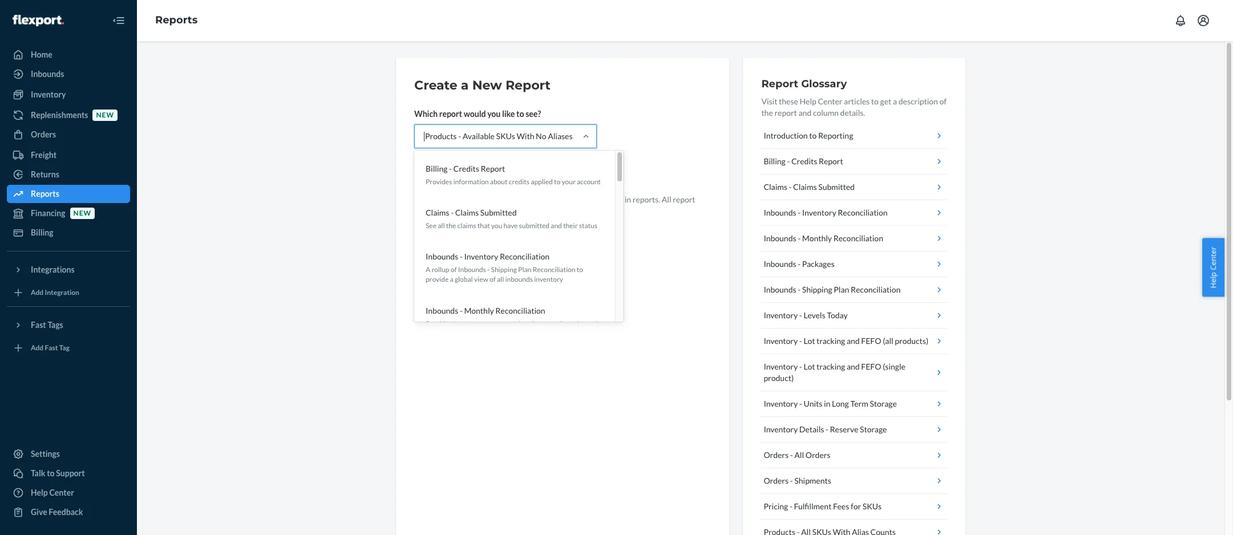 Task type: describe. For each thing, give the bounding box(es) containing it.
0 horizontal spatial of
[[451, 266, 457, 274]]

pricing
[[764, 502, 789, 512]]

- for billing - credits report provides information about credits applied to your account
[[449, 164, 452, 174]]

like
[[502, 109, 515, 119]]

with
[[517, 131, 535, 141]]

give feedback button
[[7, 504, 130, 522]]

for inside it may take up to 2 hours for new information to be reflected in reports. all report time fields are in universal time (utc).
[[501, 195, 512, 204]]

inbounds for inbounds - shipping plan reconciliation
[[764, 285, 797, 295]]

inventory for inventory - levels today
[[764, 311, 798, 320]]

0 vertical spatial you
[[488, 109, 501, 119]]

report inside visit these help center articles to get a description of the report and column details.
[[775, 108, 798, 118]]

have
[[504, 222, 518, 230]]

long
[[833, 399, 850, 409]]

shipments
[[795, 476, 832, 486]]

fulfillment
[[795, 502, 832, 512]]

all inside it may take up to 2 hours for new information to be reflected in reports. all report time fields are in universal time (utc).
[[662, 195, 672, 204]]

pricing - fulfillment fees for skus button
[[762, 494, 948, 520]]

selected
[[554, 320, 579, 328]]

(utc).
[[527, 206, 549, 216]]

see?
[[526, 109, 541, 119]]

0 vertical spatial reports link
[[155, 14, 198, 26]]

tracking for (single
[[817, 362, 846, 372]]

provides for billing
[[426, 178, 452, 186]]

returns link
[[7, 166, 130, 184]]

see
[[426, 222, 437, 230]]

- for claims - claims submitted see all the claims that you have submitted and their status
[[451, 208, 454, 218]]

integrations button
[[7, 261, 130, 279]]

orders for orders - shipments
[[764, 476, 789, 486]]

and down inventory - levels today button
[[847, 336, 860, 346]]

details
[[800, 425, 825, 435]]

skus inside button
[[863, 502, 882, 512]]

report for billing - credits report provides information about credits applied to your account
[[481, 164, 506, 174]]

0 horizontal spatial help
[[31, 488, 48, 498]]

credits for billing - credits report provides information about credits applied to your account
[[454, 164, 480, 174]]

information inside billing - credits report provides information about credits applied to your account
[[454, 178, 489, 186]]

inbounds for inbounds - monthly reconciliation provides inventory movement data for any selected month
[[426, 306, 459, 316]]

inbounds for inbounds - monthly reconciliation
[[764, 234, 797, 243]]

billing - credits report provides information about credits applied to your account
[[426, 164, 601, 186]]

time
[[508, 206, 526, 216]]

help center button
[[1203, 238, 1225, 297]]

orders up shipments in the right of the page
[[806, 451, 831, 460]]

0 vertical spatial a
[[461, 78, 469, 93]]

inbounds - monthly reconciliation provides inventory movement data for any selected month
[[426, 306, 600, 328]]

fields
[[432, 206, 451, 216]]

inventory - lot tracking and fefo (single product)
[[764, 362, 906, 383]]

which
[[415, 109, 438, 119]]

open notifications image
[[1175, 14, 1188, 27]]

0 horizontal spatial help center
[[31, 488, 74, 498]]

to right like
[[517, 109, 524, 119]]

2
[[474, 195, 478, 204]]

account
[[577, 178, 601, 186]]

inbounds
[[506, 275, 533, 284]]

- for claims - claims submitted
[[789, 182, 792, 192]]

credits for billing - credits report
[[792, 156, 818, 166]]

- for inventory - units in long term storage
[[800, 399, 803, 409]]

provide
[[426, 275, 449, 284]]

tracking for (all
[[817, 336, 846, 346]]

returns
[[31, 170, 59, 179]]

fast inside add fast tag link
[[45, 344, 58, 353]]

which report would you like to see?
[[415, 109, 541, 119]]

inventory - units in long term storage
[[764, 399, 898, 409]]

- for inventory - lot tracking and fefo (all products)
[[800, 336, 803, 346]]

be
[[582, 195, 590, 204]]

reconciliation for inbounds - monthly reconciliation
[[834, 234, 884, 243]]

inbounds up 'global'
[[458, 266, 486, 274]]

- for inventory - levels today
[[800, 311, 803, 320]]

close navigation image
[[112, 14, 126, 27]]

it
[[415, 195, 420, 204]]

no
[[536, 131, 547, 141]]

these
[[779, 96, 799, 106]]

create for create a new report
[[415, 78, 458, 93]]

help center inside button
[[1209, 247, 1219, 289]]

2 vertical spatial of
[[490, 275, 496, 284]]

orders for orders - all orders
[[764, 451, 789, 460]]

inbounds for inbounds - packages
[[764, 259, 797, 269]]

inbounds - shipping plan reconciliation
[[764, 285, 901, 295]]

hours
[[480, 195, 500, 204]]

- for inventory - lot tracking and fefo (single product)
[[800, 362, 803, 372]]

inventory for inventory - lot tracking and fefo (all products)
[[764, 336, 798, 346]]

- for inbounds - monthly reconciliation
[[798, 234, 801, 243]]

reporting
[[819, 131, 854, 140]]

flexport logo image
[[13, 15, 64, 26]]

in inside button
[[825, 399, 831, 409]]

center inside help center button
[[1209, 247, 1219, 270]]

today
[[827, 311, 848, 320]]

feedback
[[49, 508, 83, 517]]

submitted for claims - claims submitted
[[819, 182, 855, 192]]

reflected
[[592, 195, 624, 204]]

inbounds - packages button
[[762, 252, 948, 278]]

shipping inside inbounds - shipping plan reconciliation button
[[803, 285, 833, 295]]

you inside claims - claims submitted see all the claims that you have submitted and their status
[[491, 222, 503, 230]]

inventory - lot tracking and fefo (single product) button
[[762, 355, 948, 392]]

inventory inside inbounds - monthly reconciliation provides inventory movement data for any selected month
[[454, 320, 483, 328]]

visit these help center articles to get a description of the report and column details.
[[762, 96, 947, 118]]

inventory inside "inbounds - inventory reconciliation a rollup of inbounds - shipping plan reconciliation to provide a global view of all inbounds inventory"
[[535, 275, 564, 284]]

create a new report
[[415, 78, 551, 93]]

plan inside button
[[834, 285, 850, 295]]

reserve
[[831, 425, 859, 435]]

inventory details - reserve storage
[[764, 425, 888, 435]]

to left '2'
[[465, 195, 472, 204]]

may
[[422, 195, 436, 204]]

packages
[[803, 259, 835, 269]]

- for inbounds - packages
[[798, 259, 801, 269]]

help center link
[[7, 484, 130, 502]]

to left the be
[[573, 195, 580, 204]]

inventory - lot tracking and fefo (all products)
[[764, 336, 929, 346]]

all inside "inbounds - inventory reconciliation a rollup of inbounds - shipping plan reconciliation to provide a global view of all inbounds inventory"
[[497, 275, 504, 284]]

column
[[814, 108, 839, 118]]

inventory link
[[7, 86, 130, 104]]

(all
[[883, 336, 894, 346]]

- for inbounds - inventory reconciliation
[[798, 208, 801, 218]]

integrations
[[31, 265, 75, 275]]

global
[[455, 275, 473, 284]]

- for orders - shipments
[[791, 476, 793, 486]]

add fast tag link
[[7, 339, 130, 357]]

help inside button
[[1209, 272, 1219, 289]]

introduction
[[764, 131, 808, 140]]

- up view
[[488, 266, 490, 274]]

0 horizontal spatial reports link
[[7, 185, 130, 203]]

(single
[[883, 362, 906, 372]]

report left would
[[440, 109, 462, 119]]

- right details
[[826, 425, 829, 435]]

all inside orders - all orders button
[[795, 451, 805, 460]]

claims - claims submitted see all the claims that you have submitted and their status
[[426, 208, 598, 230]]

for inside inbounds - monthly reconciliation provides inventory movement data for any selected month
[[532, 320, 541, 328]]

a inside visit these help center articles to get a description of the report and column details.
[[894, 96, 898, 106]]

inventory - lot tracking and fefo (all products) button
[[762, 329, 948, 355]]

center inside help center link
[[49, 488, 74, 498]]

0 vertical spatial reports
[[155, 14, 198, 26]]

1 vertical spatial in
[[465, 206, 472, 216]]

new for financing
[[73, 209, 91, 218]]

0 horizontal spatial skus
[[497, 131, 516, 141]]

inbounds for inbounds - inventory reconciliation a rollup of inbounds - shipping plan reconciliation to provide a global view of all inbounds inventory
[[426, 252, 459, 262]]

freight link
[[7, 146, 130, 164]]

to inside billing - credits report provides information about credits applied to your account
[[554, 178, 561, 186]]

month
[[580, 320, 600, 328]]

about
[[490, 178, 508, 186]]

new
[[473, 78, 502, 93]]

inbounds - inventory reconciliation a rollup of inbounds - shipping plan reconciliation to provide a global view of all inbounds inventory
[[426, 252, 583, 284]]

billing - credits report button
[[762, 149, 948, 175]]

and inside visit these help center articles to get a description of the report and column details.
[[799, 108, 812, 118]]

add fast tag
[[31, 344, 70, 353]]

storage inside inventory details - reserve storage button
[[860, 425, 888, 435]]

it may take up to 2 hours for new information to be reflected in reports. all report time fields are in universal time (utc).
[[415, 195, 696, 216]]

get
[[881, 96, 892, 106]]

to inside "inbounds - inventory reconciliation a rollup of inbounds - shipping plan reconciliation to provide a global view of all inbounds inventory"
[[577, 266, 583, 274]]

data
[[517, 320, 530, 328]]

that
[[478, 222, 490, 230]]

settings
[[31, 449, 60, 459]]

a inside "inbounds - inventory reconciliation a rollup of inbounds - shipping plan reconciliation to provide a global view of all inbounds inventory"
[[450, 275, 454, 284]]

reconciliation for inbounds - inventory reconciliation
[[838, 208, 888, 218]]

create report
[[424, 168, 474, 178]]

orders for orders
[[31, 130, 56, 139]]

- for billing - credits report
[[788, 156, 790, 166]]

plan inside "inbounds - inventory reconciliation a rollup of inbounds - shipping plan reconciliation to provide a global view of all inbounds inventory"
[[519, 266, 532, 274]]

articles
[[845, 96, 870, 106]]

inbounds for inbounds - inventory reconciliation
[[764, 208, 797, 218]]

open account menu image
[[1197, 14, 1211, 27]]

inventory - levels today button
[[762, 303, 948, 329]]

tag
[[59, 344, 70, 353]]

introduction to reporting button
[[762, 123, 948, 149]]

description
[[899, 96, 939, 106]]



Task type: locate. For each thing, give the bounding box(es) containing it.
0 vertical spatial monthly
[[803, 234, 833, 243]]

visit
[[762, 96, 778, 106]]

up
[[454, 195, 463, 204]]

movement
[[484, 320, 516, 328]]

to left reporting
[[810, 131, 817, 140]]

products
[[425, 131, 457, 141]]

- up the take
[[449, 164, 452, 174]]

- for inbounds - inventory reconciliation a rollup of inbounds - shipping plan reconciliation to provide a global view of all inbounds inventory
[[460, 252, 463, 262]]

report glossary
[[762, 78, 848, 90]]

report inside "billing - credits report" 'button'
[[819, 156, 844, 166]]

1 vertical spatial new
[[513, 195, 528, 204]]

1 vertical spatial shipping
[[803, 285, 833, 295]]

1 horizontal spatial all
[[795, 451, 805, 460]]

billing inside billing - credits report provides information about credits applied to your account
[[426, 164, 448, 174]]

tracking
[[817, 336, 846, 346], [817, 362, 846, 372]]

storage right reserve
[[860, 425, 888, 435]]

lot up 'units'
[[804, 362, 816, 372]]

lot for inventory - lot tracking and fefo (single product)
[[804, 362, 816, 372]]

1 vertical spatial all
[[795, 451, 805, 460]]

report up about
[[481, 164, 506, 174]]

talk to support
[[31, 469, 85, 478]]

provides inside billing - credits report provides information about credits applied to your account
[[426, 178, 452, 186]]

fefo inside inventory - lot tracking and fefo (single product)
[[862, 362, 882, 372]]

2 horizontal spatial a
[[894, 96, 898, 106]]

- down introduction
[[788, 156, 790, 166]]

monthly inside inbounds - monthly reconciliation provides inventory movement data for any selected month
[[464, 306, 494, 316]]

inventory up view
[[464, 252, 499, 262]]

freight
[[31, 150, 57, 160]]

home
[[31, 50, 52, 59]]

- for inbounds - shipping plan reconciliation
[[798, 285, 801, 295]]

2 horizontal spatial for
[[851, 502, 862, 512]]

billing inside 'button'
[[764, 156, 786, 166]]

would
[[464, 109, 486, 119]]

for right fees
[[851, 502, 862, 512]]

billing for billing
[[31, 228, 53, 238]]

for up time
[[501, 195, 512, 204]]

fefo left (single in the bottom right of the page
[[862, 362, 882, 372]]

1 vertical spatial submitted
[[481, 208, 517, 218]]

the inside claims - claims submitted see all the claims that you have submitted and their status
[[446, 222, 456, 230]]

inbounds - inventory reconciliation button
[[762, 200, 948, 226]]

2 horizontal spatial help
[[1209, 272, 1219, 289]]

- left 'units'
[[800, 399, 803, 409]]

inventory for inventory details - reserve storage
[[764, 425, 798, 435]]

tracking inside inventory - lot tracking and fefo (single product)
[[817, 362, 846, 372]]

inbounds - monthly reconciliation
[[764, 234, 884, 243]]

1 vertical spatial provides
[[426, 320, 452, 328]]

information
[[454, 178, 489, 186], [530, 195, 571, 204]]

report inside button
[[451, 168, 474, 178]]

2 vertical spatial in
[[825, 399, 831, 409]]

monthly up the movement at bottom
[[464, 306, 494, 316]]

1 provides from the top
[[426, 178, 452, 186]]

billing for billing - credits report provides information about credits applied to your account
[[426, 164, 448, 174]]

0 vertical spatial storage
[[870, 399, 898, 409]]

2 vertical spatial a
[[450, 275, 454, 284]]

2 vertical spatial for
[[851, 502, 862, 512]]

the left claims
[[446, 222, 456, 230]]

in left long
[[825, 399, 831, 409]]

- inside claims - claims submitted see all the claims that you have submitted and their status
[[451, 208, 454, 218]]

fefo for (single
[[862, 362, 882, 372]]

report right reports.
[[673, 195, 696, 204]]

add for add fast tag
[[31, 344, 44, 353]]

orders - all orders button
[[762, 443, 948, 469]]

0 vertical spatial in
[[625, 195, 632, 204]]

0 horizontal spatial center
[[49, 488, 74, 498]]

0 vertical spatial submitted
[[819, 182, 855, 192]]

0 vertical spatial for
[[501, 195, 512, 204]]

inbounds up inbounds - packages
[[764, 234, 797, 243]]

1 tracking from the top
[[817, 336, 846, 346]]

inbounds down provide
[[426, 306, 459, 316]]

orders up pricing
[[764, 476, 789, 486]]

add integration
[[31, 289, 79, 297]]

1 vertical spatial for
[[532, 320, 541, 328]]

1 vertical spatial help center
[[31, 488, 74, 498]]

billing up may
[[426, 164, 448, 174]]

1 lot from the top
[[804, 336, 816, 346]]

0 vertical spatial all
[[438, 222, 445, 230]]

reports
[[155, 14, 198, 26], [31, 189, 59, 199]]

add for add integration
[[31, 289, 44, 297]]

submitted
[[519, 222, 550, 230]]

shipping up inbounds
[[491, 266, 517, 274]]

- up inbounds - packages
[[798, 234, 801, 243]]

center
[[818, 96, 843, 106], [1209, 247, 1219, 270], [49, 488, 74, 498]]

and left column
[[799, 108, 812, 118]]

2 lot from the top
[[804, 362, 816, 372]]

- down 'global'
[[460, 306, 463, 316]]

- inside billing - credits report provides information about credits applied to your account
[[449, 164, 452, 174]]

inventory up inbounds - monthly reconciliation
[[803, 208, 837, 218]]

0 vertical spatial inventory
[[535, 275, 564, 284]]

0 vertical spatial create
[[415, 78, 458, 93]]

plan up today
[[834, 285, 850, 295]]

fast inside fast tags dropdown button
[[31, 320, 46, 330]]

2 horizontal spatial of
[[940, 96, 947, 106]]

the down visit
[[762, 108, 774, 118]]

inventory down inventory - levels today
[[764, 336, 798, 346]]

0 vertical spatial fast
[[31, 320, 46, 330]]

orders inside orders - shipments button
[[764, 476, 789, 486]]

2 vertical spatial new
[[73, 209, 91, 218]]

credits up up
[[454, 164, 480, 174]]

1 vertical spatial add
[[31, 344, 44, 353]]

0 vertical spatial help
[[800, 96, 817, 106]]

in right are
[[465, 206, 472, 216]]

2 fefo from the top
[[862, 362, 882, 372]]

claims - claims submitted
[[764, 182, 855, 192]]

inbounds for inbounds
[[31, 69, 64, 79]]

1 vertical spatial tracking
[[817, 362, 846, 372]]

reconciliation for inbounds - inventory reconciliation a rollup of inbounds - shipping plan reconciliation to provide a global view of all inbounds inventory
[[500, 252, 550, 262]]

1 horizontal spatial billing
[[426, 164, 448, 174]]

new
[[96, 111, 114, 120], [513, 195, 528, 204], [73, 209, 91, 218]]

inbounds down claims - claims submitted
[[764, 208, 797, 218]]

0 vertical spatial lot
[[804, 336, 816, 346]]

reconciliation
[[838, 208, 888, 218], [834, 234, 884, 243], [500, 252, 550, 262], [533, 266, 576, 274], [851, 285, 901, 295], [496, 306, 546, 316]]

- for inbounds - monthly reconciliation provides inventory movement data for any selected month
[[460, 306, 463, 316]]

levels
[[804, 311, 826, 320]]

submitted inside claims - claims submitted see all the claims that you have submitted and their status
[[481, 208, 517, 218]]

0 vertical spatial help center
[[1209, 247, 1219, 289]]

0 horizontal spatial credits
[[454, 164, 480, 174]]

- for pricing - fulfillment fees for skus
[[790, 502, 793, 512]]

product)
[[764, 373, 794, 383]]

give
[[31, 508, 47, 517]]

lot inside inventory - lot tracking and fefo (all products) button
[[804, 336, 816, 346]]

inventory up the product)
[[764, 362, 798, 372]]

0 vertical spatial shipping
[[491, 266, 517, 274]]

inbounds down home on the top
[[31, 69, 64, 79]]

1 vertical spatial inventory
[[454, 320, 483, 328]]

new up time
[[513, 195, 528, 204]]

and inside inventory - lot tracking and fefo (single product)
[[847, 362, 860, 372]]

applied
[[531, 178, 553, 186]]

1 horizontal spatial of
[[490, 275, 496, 284]]

information up (utc).
[[530, 195, 571, 204]]

to left get
[[872, 96, 879, 106]]

orders - all orders
[[764, 451, 831, 460]]

introduction to reporting
[[764, 131, 854, 140]]

billing down financing
[[31, 228, 53, 238]]

storage inside inventory - units in long term storage button
[[870, 399, 898, 409]]

inbounds down inbounds - packages
[[764, 285, 797, 295]]

1 vertical spatial skus
[[863, 502, 882, 512]]

0 horizontal spatial in
[[465, 206, 472, 216]]

pricing - fulfillment fees for skus
[[764, 502, 882, 512]]

0 horizontal spatial all
[[662, 195, 672, 204]]

skus down orders - shipments button
[[863, 502, 882, 512]]

0 horizontal spatial for
[[501, 195, 512, 204]]

products)
[[895, 336, 929, 346]]

- inside inbounds - monthly reconciliation provides inventory movement data for any selected month
[[460, 306, 463, 316]]

credits down introduction to reporting in the right top of the page
[[792, 156, 818, 166]]

reconciliation for inbounds - monthly reconciliation provides inventory movement data for any selected month
[[496, 306, 546, 316]]

- left 'levels'
[[800, 311, 803, 320]]

to down status
[[577, 266, 583, 274]]

and inside claims - claims submitted see all the claims that you have submitted and their status
[[551, 222, 562, 230]]

to inside button
[[47, 469, 55, 478]]

the
[[762, 108, 774, 118], [446, 222, 456, 230]]

2 horizontal spatial center
[[1209, 247, 1219, 270]]

information inside it may take up to 2 hours for new information to be reflected in reports. all report time fields are in universal time (utc).
[[530, 195, 571, 204]]

1 horizontal spatial new
[[96, 111, 114, 120]]

1 horizontal spatial for
[[532, 320, 541, 328]]

1 vertical spatial of
[[451, 266, 457, 274]]

storage right term
[[870, 399, 898, 409]]

report inside billing - credits report provides information about credits applied to your account
[[481, 164, 506, 174]]

of right description
[[940, 96, 947, 106]]

fefo
[[862, 336, 882, 346], [862, 362, 882, 372]]

fast tags
[[31, 320, 63, 330]]

submitted for claims - claims submitted see all the claims that you have submitted and their status
[[481, 208, 517, 218]]

0 vertical spatial center
[[818, 96, 843, 106]]

0 vertical spatial information
[[454, 178, 489, 186]]

shipping down the packages
[[803, 285, 833, 295]]

to right the talk
[[47, 469, 55, 478]]

1 vertical spatial fast
[[45, 344, 58, 353]]

inventory left 'levels'
[[764, 311, 798, 320]]

report for billing - credits report
[[819, 156, 844, 166]]

inbounds inside inbounds - monthly reconciliation provides inventory movement data for any selected month
[[426, 306, 459, 316]]

0 vertical spatial plan
[[519, 266, 532, 274]]

inventory
[[535, 275, 564, 284], [454, 320, 483, 328]]

inbounds
[[31, 69, 64, 79], [764, 208, 797, 218], [764, 234, 797, 243], [426, 252, 459, 262], [764, 259, 797, 269], [458, 266, 486, 274], [764, 285, 797, 295], [426, 306, 459, 316]]

inbounds link
[[7, 65, 130, 83]]

their
[[564, 222, 578, 230]]

0 vertical spatial of
[[940, 96, 947, 106]]

inventory for inventory - units in long term storage
[[764, 399, 798, 409]]

0 vertical spatial new
[[96, 111, 114, 120]]

1 horizontal spatial inventory
[[535, 275, 564, 284]]

new inside it may take up to 2 hours for new information to be reflected in reports. all report time fields are in universal time (utc).
[[513, 195, 528, 204]]

monthly inside inbounds - monthly reconciliation button
[[803, 234, 833, 243]]

skus
[[497, 131, 516, 141], [863, 502, 882, 512]]

storage
[[870, 399, 898, 409], [860, 425, 888, 435]]

- inside inventory - lot tracking and fefo (single product)
[[800, 362, 803, 372]]

add left integration
[[31, 289, 44, 297]]

inventory up orders - all orders at the right bottom
[[764, 425, 798, 435]]

products - available skus with no aliases
[[425, 131, 573, 141]]

provides up the take
[[426, 178, 452, 186]]

reports.
[[633, 195, 661, 204]]

1 horizontal spatial help
[[800, 96, 817, 106]]

2 add from the top
[[31, 344, 44, 353]]

1 horizontal spatial shipping
[[803, 285, 833, 295]]

1 horizontal spatial submitted
[[819, 182, 855, 192]]

1 vertical spatial the
[[446, 222, 456, 230]]

1 horizontal spatial in
[[625, 195, 632, 204]]

fefo for (all
[[862, 336, 882, 346]]

1 horizontal spatial information
[[530, 195, 571, 204]]

billing for billing - credits report
[[764, 156, 786, 166]]

in
[[625, 195, 632, 204], [465, 206, 472, 216], [825, 399, 831, 409]]

report up these
[[762, 78, 799, 90]]

report inside it may take up to 2 hours for new information to be reflected in reports. all report time fields are in universal time (utc).
[[673, 195, 696, 204]]

inbounds up rollup
[[426, 252, 459, 262]]

1 vertical spatial all
[[497, 275, 504, 284]]

to inside button
[[810, 131, 817, 140]]

new up orders link at the left of page
[[96, 111, 114, 120]]

you right that
[[491, 222, 503, 230]]

billing down introduction
[[764, 156, 786, 166]]

inbounds - inventory reconciliation
[[764, 208, 888, 218]]

1 horizontal spatial all
[[497, 275, 504, 284]]

fast
[[31, 320, 46, 330], [45, 344, 58, 353]]

reconciliation inside inbounds - monthly reconciliation provides inventory movement data for any selected month
[[496, 306, 546, 316]]

- inside 'button'
[[788, 156, 790, 166]]

1 vertical spatial information
[[530, 195, 571, 204]]

provides down provide
[[426, 320, 452, 328]]

- for orders - all orders
[[791, 451, 793, 460]]

inventory up replenishments
[[31, 90, 66, 99]]

inbounds - packages
[[764, 259, 835, 269]]

lot for inventory - lot tracking and fefo (all products)
[[804, 336, 816, 346]]

submitted
[[819, 182, 855, 192], [481, 208, 517, 218]]

- down claims - claims submitted
[[798, 208, 801, 218]]

2 horizontal spatial new
[[513, 195, 528, 204]]

1 vertical spatial monthly
[[464, 306, 494, 316]]

of right view
[[490, 275, 496, 284]]

- up 'global'
[[460, 252, 463, 262]]

all left inbounds
[[497, 275, 504, 284]]

all right see
[[438, 222, 445, 230]]

lot
[[804, 336, 816, 346], [804, 362, 816, 372]]

credits inside 'button'
[[792, 156, 818, 166]]

monthly for inbounds - monthly reconciliation
[[803, 234, 833, 243]]

term
[[851, 399, 869, 409]]

aliases
[[548, 131, 573, 141]]

any
[[542, 320, 553, 328]]

1 vertical spatial reports link
[[7, 185, 130, 203]]

0 horizontal spatial plan
[[519, 266, 532, 274]]

1 vertical spatial storage
[[860, 425, 888, 435]]

financing
[[31, 208, 65, 218]]

- down inbounds - packages
[[798, 285, 801, 295]]

0 vertical spatial provides
[[426, 178, 452, 186]]

0 horizontal spatial all
[[438, 222, 445, 230]]

all inside claims - claims submitted see all the claims that you have submitted and their status
[[438, 222, 445, 230]]

report for create a new report
[[506, 78, 551, 93]]

monthly for inbounds - monthly reconciliation provides inventory movement data for any selected month
[[464, 306, 494, 316]]

report up up
[[451, 168, 474, 178]]

2 horizontal spatial in
[[825, 399, 831, 409]]

you left like
[[488, 109, 501, 119]]

2 vertical spatial help
[[31, 488, 48, 498]]

inventory - levels today
[[764, 311, 848, 320]]

in left reports.
[[625, 195, 632, 204]]

1 horizontal spatial center
[[818, 96, 843, 106]]

integration
[[45, 289, 79, 297]]

add down fast tags
[[31, 344, 44, 353]]

create
[[415, 78, 458, 93], [424, 168, 449, 178]]

monthly
[[803, 234, 833, 243], [464, 306, 494, 316]]

time
[[415, 206, 430, 216]]

1 horizontal spatial the
[[762, 108, 774, 118]]

lot down inventory - levels today
[[804, 336, 816, 346]]

monthly up the packages
[[803, 234, 833, 243]]

inventory down the product)
[[764, 399, 798, 409]]

1 horizontal spatial reports
[[155, 14, 198, 26]]

and
[[799, 108, 812, 118], [551, 222, 562, 230], [847, 336, 860, 346], [847, 362, 860, 372]]

0 vertical spatial the
[[762, 108, 774, 118]]

inventory left the movement at bottom
[[454, 320, 483, 328]]

to left your
[[554, 178, 561, 186]]

- left shipments in the right of the page
[[791, 476, 793, 486]]

inventory inside inventory - lot tracking and fefo (single product)
[[764, 362, 798, 372]]

talk
[[31, 469, 45, 478]]

submitted inside button
[[819, 182, 855, 192]]

fefo left (all
[[862, 336, 882, 346]]

1 vertical spatial lot
[[804, 362, 816, 372]]

inventory for inventory
[[31, 90, 66, 99]]

1 horizontal spatial credits
[[792, 156, 818, 166]]

1 horizontal spatial plan
[[834, 285, 850, 295]]

2 provides from the top
[[426, 320, 452, 328]]

inbounds inside 'inbounds - inventory reconciliation' button
[[764, 208, 797, 218]]

fast left tags
[[31, 320, 46, 330]]

inventory details - reserve storage button
[[762, 417, 948, 443]]

and down inventory - lot tracking and fefo (all products) button
[[847, 362, 860, 372]]

shipping inside "inbounds - inventory reconciliation a rollup of inbounds - shipping plan reconciliation to provide a global view of all inbounds inventory"
[[491, 266, 517, 274]]

help inside visit these help center articles to get a description of the report and column details.
[[800, 96, 817, 106]]

provides inside inbounds - monthly reconciliation provides inventory movement data for any selected month
[[426, 320, 452, 328]]

0 vertical spatial tracking
[[817, 336, 846, 346]]

glossary
[[802, 78, 848, 90]]

inbounds inside the inbounds 'link'
[[31, 69, 64, 79]]

a
[[461, 78, 469, 93], [894, 96, 898, 106], [450, 275, 454, 284]]

2 horizontal spatial billing
[[764, 156, 786, 166]]

inventory inside "inbounds - inventory reconciliation a rollup of inbounds - shipping plan reconciliation to provide a global view of all inbounds inventory"
[[464, 252, 499, 262]]

a
[[426, 266, 431, 274]]

all right reports.
[[662, 195, 672, 204]]

details.
[[841, 108, 866, 118]]

- right pricing
[[790, 502, 793, 512]]

plan up inbounds
[[519, 266, 532, 274]]

0 vertical spatial add
[[31, 289, 44, 297]]

1 horizontal spatial help center
[[1209, 247, 1219, 289]]

for inside button
[[851, 502, 862, 512]]

billing - credits report
[[764, 156, 844, 166]]

orders up orders - shipments
[[764, 451, 789, 460]]

help
[[800, 96, 817, 106], [1209, 272, 1219, 289], [31, 488, 48, 498]]

- up orders - shipments
[[791, 451, 793, 460]]

claims
[[764, 182, 788, 192], [794, 182, 817, 192], [426, 208, 450, 218], [455, 208, 479, 218]]

inventory for inventory - lot tracking and fefo (single product)
[[764, 362, 798, 372]]

claims - claims submitted button
[[762, 175, 948, 200]]

1 vertical spatial help
[[1209, 272, 1219, 289]]

plan
[[519, 266, 532, 274], [834, 285, 850, 295]]

credits inside billing - credits report provides information about credits applied to your account
[[454, 164, 480, 174]]

report down reporting
[[819, 156, 844, 166]]

new for replenishments
[[96, 111, 114, 120]]

0 vertical spatial skus
[[497, 131, 516, 141]]

inbounds inside inbounds - packages button
[[764, 259, 797, 269]]

a left new
[[461, 78, 469, 93]]

tracking down today
[[817, 336, 846, 346]]

tags
[[48, 320, 63, 330]]

0 horizontal spatial inventory
[[454, 320, 483, 328]]

inventory
[[31, 90, 66, 99], [803, 208, 837, 218], [464, 252, 499, 262], [764, 311, 798, 320], [764, 336, 798, 346], [764, 362, 798, 372], [764, 399, 798, 409], [764, 425, 798, 435]]

1 add from the top
[[31, 289, 44, 297]]

1 vertical spatial plan
[[834, 285, 850, 295]]

provides for inbounds
[[426, 320, 452, 328]]

the inside visit these help center articles to get a description of the report and column details.
[[762, 108, 774, 118]]

create for create report
[[424, 168, 449, 178]]

inventory - units in long term storage button
[[762, 392, 948, 417]]

0 horizontal spatial reports
[[31, 189, 59, 199]]

submitted down hours
[[481, 208, 517, 218]]

1 vertical spatial you
[[491, 222, 503, 230]]

1 vertical spatial fefo
[[862, 362, 882, 372]]

and left their
[[551, 222, 562, 230]]

- left the packages
[[798, 259, 801, 269]]

inbounds inside inbounds - shipping plan reconciliation button
[[764, 285, 797, 295]]

create report button
[[415, 162, 484, 185]]

- up inventory - units in long term storage
[[800, 362, 803, 372]]

all up orders - shipments
[[795, 451, 805, 460]]

units
[[804, 399, 823, 409]]

1 horizontal spatial reports link
[[155, 14, 198, 26]]

2 tracking from the top
[[817, 362, 846, 372]]

skus left with
[[497, 131, 516, 141]]

1 horizontal spatial skus
[[863, 502, 882, 512]]

center inside visit these help center articles to get a description of the report and column details.
[[818, 96, 843, 106]]

0 horizontal spatial new
[[73, 209, 91, 218]]

1 fefo from the top
[[862, 336, 882, 346]]

inbounds left the packages
[[764, 259, 797, 269]]

1 vertical spatial center
[[1209, 247, 1219, 270]]

2 vertical spatial center
[[49, 488, 74, 498]]

0 horizontal spatial shipping
[[491, 266, 517, 274]]

of inside visit these help center articles to get a description of the report and column details.
[[940, 96, 947, 106]]

lot inside inventory - lot tracking and fefo (single product)
[[804, 362, 816, 372]]

fast left tag
[[45, 344, 58, 353]]

a left 'global'
[[450, 275, 454, 284]]

- right products
[[459, 131, 461, 141]]

- for products - available skus with no aliases
[[459, 131, 461, 141]]

orders inside orders link
[[31, 130, 56, 139]]

create inside button
[[424, 168, 449, 178]]

to inside visit these help center articles to get a description of the report and column details.
[[872, 96, 879, 106]]

of
[[940, 96, 947, 106], [451, 266, 457, 274], [490, 275, 496, 284]]

inbounds inside inbounds - monthly reconciliation button
[[764, 234, 797, 243]]

- inside button
[[789, 182, 792, 192]]



Task type: vqa. For each thing, say whether or not it's contained in the screenshot.
Alias for Products - All SKUs With Alias Counts
no



